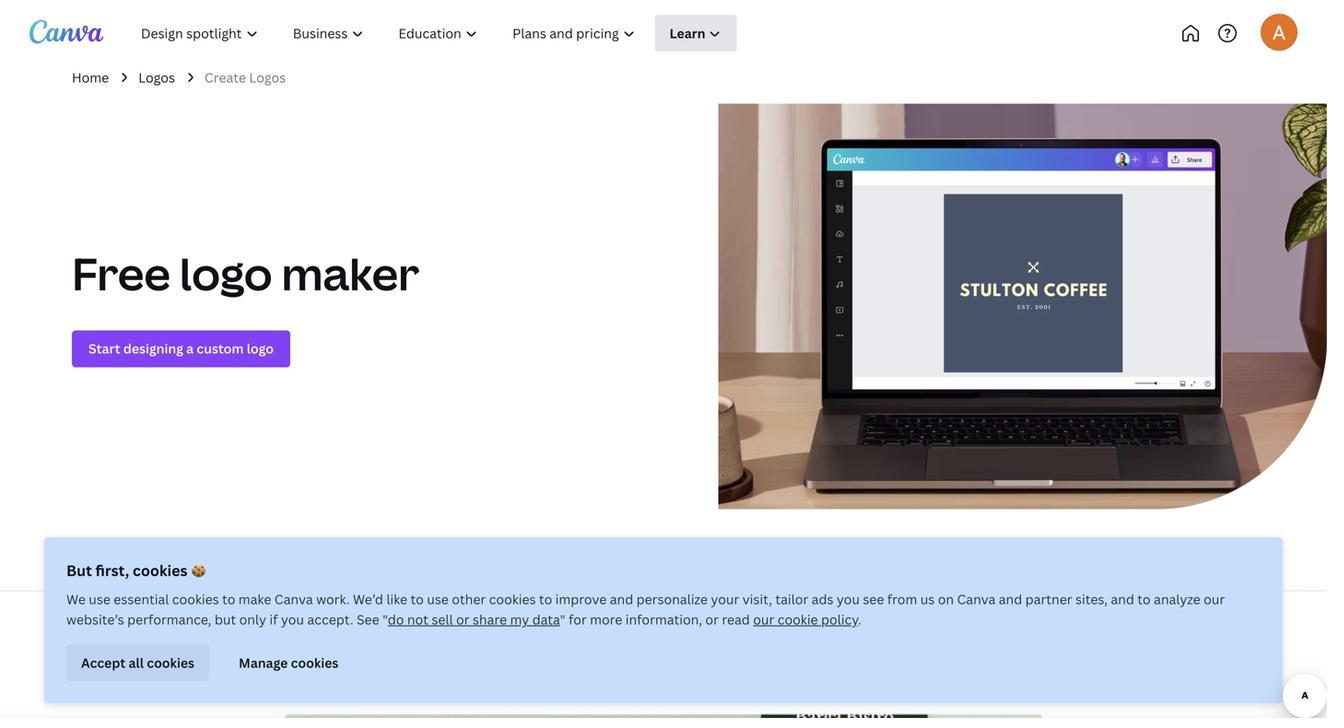 Task type: describe. For each thing, give the bounding box(es) containing it.
improve
[[556, 591, 607, 608]]

do
[[388, 611, 404, 628]]

designing
[[273, 637, 342, 657]]

essential
[[114, 591, 169, 608]]

website's
[[66, 611, 124, 628]]

but first, cookies 🍪
[[66, 561, 206, 580]]

online
[[729, 661, 773, 681]]

create logos
[[205, 69, 286, 86]]

analyze
[[1154, 591, 1201, 608]]

logos link
[[139, 67, 175, 88]]

fast
[[428, 661, 455, 681]]

partner
[[1026, 591, 1073, 608]]

our cookie policy link
[[754, 611, 859, 628]]

policy
[[822, 611, 859, 628]]

the
[[841, 637, 865, 657]]

cafe logo image
[[945, 194, 1123, 373]]

be
[[505, 637, 523, 657]]

read
[[722, 611, 750, 628]]

my
[[510, 611, 529, 628]]

cookies down accept.
[[291, 654, 339, 672]]

make
[[239, 591, 271, 608]]

we'd
[[353, 591, 383, 608]]

logo,
[[391, 661, 425, 681]]

top level navigation element
[[125, 15, 800, 52]]

daunting.
[[526, 637, 593, 657]]

and left partner
[[999, 591, 1023, 608]]

see
[[357, 611, 380, 628]]

1 logos from the left
[[139, 69, 175, 86]]

accept all cookies button
[[66, 644, 209, 681]]

cookies down 🍪
[[172, 591, 219, 608]]

cookies down the performance,
[[147, 654, 195, 672]]

we
[[66, 591, 86, 608]]

maker inside designing a logo doesn't have to be daunting. canva's logo maker provides all of the ingredients you need to create a custom logo, fast – and free. learn how to design a logo online with ease.
[[689, 637, 733, 657]]

0 vertical spatial maker
[[282, 243, 420, 303]]

all inside designing a logo doesn't have to be daunting. canva's logo maker provides all of the ingredients you need to create a custom logo, fast – and free. learn how to design a logo online with ease.
[[802, 637, 819, 657]]

0 horizontal spatial our
[[754, 611, 775, 628]]

learn
[[537, 661, 578, 681]]

visit,
[[743, 591, 773, 608]]

free logo maker
[[72, 243, 420, 303]]

free.
[[501, 661, 534, 681]]

work.
[[316, 591, 350, 608]]

us
[[921, 591, 935, 608]]

accept all cookies
[[81, 654, 195, 672]]

manage
[[239, 654, 288, 672]]

more
[[590, 611, 623, 628]]

manage cookies button
[[224, 644, 353, 681]]

to up data
[[539, 591, 553, 608]]

2 " from the left
[[560, 611, 566, 628]]

to right the need
[[1021, 637, 1036, 657]]

🍪
[[191, 561, 206, 580]]

ingredients
[[868, 637, 948, 657]]

to down canva's
[[615, 661, 630, 681]]

create
[[205, 69, 246, 86]]

and up do not sell or share my data " for more information, or read our cookie policy .
[[610, 591, 634, 608]]

sites,
[[1076, 591, 1108, 608]]

2 or from the left
[[706, 611, 719, 628]]

of
[[822, 637, 837, 657]]

need
[[982, 637, 1017, 657]]

design
[[633, 661, 680, 681]]

1 horizontal spatial you
[[837, 591, 860, 608]]

custom
[[334, 661, 387, 681]]

1 horizontal spatial a
[[346, 637, 354, 657]]

2 logos from the left
[[249, 69, 286, 86]]

share
[[473, 611, 507, 628]]

home
[[72, 69, 109, 86]]

to left be
[[486, 637, 501, 657]]



Task type: vqa. For each thing, say whether or not it's contained in the screenshot.
Concept Map link
no



Task type: locate. For each thing, give the bounding box(es) containing it.
and inside designing a logo doesn't have to be daunting. canva's logo maker provides all of the ingredients you need to create a custom logo, fast – and free. learn how to design a logo online with ease.
[[471, 661, 498, 681]]

create
[[273, 661, 318, 681]]

.
[[859, 611, 862, 628]]

2 horizontal spatial you
[[952, 637, 978, 657]]

use up sell
[[427, 591, 449, 608]]

from
[[888, 591, 918, 608]]

cookies
[[133, 561, 188, 580], [172, 591, 219, 608], [489, 591, 536, 608], [147, 654, 195, 672], [291, 654, 339, 672]]

you inside designing a logo doesn't have to be daunting. canva's logo maker provides all of the ingredients you need to create a custom logo, fast – and free. learn how to design a logo online with ease.
[[952, 637, 978, 657]]

1 " from the left
[[383, 611, 388, 628]]

see
[[863, 591, 885, 608]]

0 horizontal spatial "
[[383, 611, 388, 628]]

canva's
[[597, 637, 651, 657]]

on
[[938, 591, 954, 608]]

our down visit,
[[754, 611, 775, 628]]

all inside button
[[129, 654, 144, 672]]

or right sell
[[456, 611, 470, 628]]

information,
[[626, 611, 703, 628]]

home link
[[72, 67, 109, 88]]

0 horizontal spatial use
[[89, 591, 111, 608]]

other
[[452, 591, 486, 608]]

you up policy
[[837, 591, 860, 608]]

"
[[383, 611, 388, 628], [560, 611, 566, 628]]

ease.
[[811, 661, 847, 681]]

0 horizontal spatial or
[[456, 611, 470, 628]]

our
[[1204, 591, 1226, 608], [754, 611, 775, 628]]

cookies up essential
[[133, 561, 188, 580]]

and right sites,
[[1111, 591, 1135, 608]]

2 use from the left
[[427, 591, 449, 608]]

manage cookies
[[239, 654, 339, 672]]

0 horizontal spatial you
[[281, 611, 304, 628]]

1 horizontal spatial canva
[[957, 591, 996, 608]]

we use essential cookies to make canva work. we'd like to use other cookies to improve and personalize your visit, tailor ads you see from us on canva and partner sites, and to analyze our website's performance, but only if you accept. see "
[[66, 591, 1226, 628]]

a up custom
[[346, 637, 354, 657]]

ads
[[812, 591, 834, 608]]

your
[[711, 591, 740, 608]]

a
[[346, 637, 354, 657], [322, 661, 330, 681], [683, 661, 692, 681]]

like
[[387, 591, 408, 608]]

maker
[[282, 243, 420, 303], [689, 637, 733, 657]]

logos right create
[[249, 69, 286, 86]]

and
[[610, 591, 634, 608], [999, 591, 1023, 608], [1111, 591, 1135, 608], [471, 661, 498, 681]]

0 vertical spatial our
[[1204, 591, 1226, 608]]

how
[[581, 661, 611, 681]]

provides
[[736, 637, 799, 657]]

accept
[[81, 654, 126, 672]]

1 horizontal spatial use
[[427, 591, 449, 608]]

designing a logo doesn't have to be daunting. canva's logo maker provides all of the ingredients you need to create a custom logo, fast – and free. learn how to design a logo online with ease.
[[273, 637, 1036, 681]]

cookie
[[778, 611, 818, 628]]

" inside "we use essential cookies to make canva work. we'd like to use other cookies to improve and personalize your visit, tailor ads you see from us on canva and partner sites, and to analyze our website's performance, but only if you accept. see ""
[[383, 611, 388, 628]]

or
[[456, 611, 470, 628], [706, 611, 719, 628]]

canva up if
[[275, 591, 313, 608]]

if
[[270, 611, 278, 628]]

0 horizontal spatial logos
[[139, 69, 175, 86]]

1 horizontal spatial all
[[802, 637, 819, 657]]

data
[[533, 611, 560, 628]]

do not sell or share my data link
[[388, 611, 560, 628]]

to right 'like'
[[411, 591, 424, 608]]

performance,
[[127, 611, 212, 628]]

doesn't
[[392, 637, 445, 657]]

but
[[66, 561, 92, 580]]

have
[[449, 637, 483, 657]]

1 vertical spatial our
[[754, 611, 775, 628]]

our inside "we use essential cookies to make canva work. we'd like to use other cookies to improve and personalize your visit, tailor ads you see from us on canva and partner sites, and to analyze our website's performance, but only if you accept. see ""
[[1204, 591, 1226, 608]]

not
[[407, 611, 429, 628]]

all
[[802, 637, 819, 657], [129, 654, 144, 672]]

1 vertical spatial maker
[[689, 637, 733, 657]]

0 horizontal spatial maker
[[282, 243, 420, 303]]

to
[[222, 591, 235, 608], [411, 591, 424, 608], [539, 591, 553, 608], [1138, 591, 1151, 608], [486, 637, 501, 657], [1021, 637, 1036, 657], [615, 661, 630, 681]]

accept.
[[307, 611, 354, 628]]

and right – on the bottom of the page
[[471, 661, 498, 681]]

only
[[239, 611, 266, 628]]

–
[[459, 661, 467, 681]]

you right if
[[281, 611, 304, 628]]

2 vertical spatial you
[[952, 637, 978, 657]]

2 canva from the left
[[957, 591, 996, 608]]

logo
[[180, 243, 273, 303], [358, 637, 388, 657], [655, 637, 685, 657], [695, 661, 726, 681]]

with
[[777, 661, 807, 681]]

1 horizontal spatial "
[[560, 611, 566, 628]]

tailor
[[776, 591, 809, 608]]

canva
[[275, 591, 313, 608], [957, 591, 996, 608]]

0 horizontal spatial all
[[129, 654, 144, 672]]

" right see
[[383, 611, 388, 628]]

free
[[72, 243, 171, 303]]

personalize
[[637, 591, 708, 608]]

canva right on
[[957, 591, 996, 608]]

logos
[[139, 69, 175, 86], [249, 69, 286, 86]]

1 vertical spatial you
[[281, 611, 304, 628]]

use up website's
[[89, 591, 111, 608]]

2 horizontal spatial a
[[683, 661, 692, 681]]

or left read
[[706, 611, 719, 628]]

you left the need
[[952, 637, 978, 657]]

but
[[215, 611, 236, 628]]

all right accept on the bottom of page
[[129, 654, 144, 672]]

1 or from the left
[[456, 611, 470, 628]]

1 horizontal spatial or
[[706, 611, 719, 628]]

you
[[837, 591, 860, 608], [281, 611, 304, 628], [952, 637, 978, 657]]

1 use from the left
[[89, 591, 111, 608]]

1 horizontal spatial maker
[[689, 637, 733, 657]]

first,
[[96, 561, 129, 580]]

0 horizontal spatial a
[[322, 661, 330, 681]]

" left for
[[560, 611, 566, 628]]

1 horizontal spatial our
[[1204, 591, 1226, 608]]

a right design at bottom
[[683, 661, 692, 681]]

do not sell or share my data " for more information, or read our cookie policy .
[[388, 611, 862, 628]]

all left of
[[802, 637, 819, 657]]

our right analyze
[[1204, 591, 1226, 608]]

logo image
[[273, 712, 1055, 718]]

0 horizontal spatial canva
[[275, 591, 313, 608]]

to up "but"
[[222, 591, 235, 608]]

a down designing
[[322, 661, 330, 681]]

for
[[569, 611, 587, 628]]

1 canva from the left
[[275, 591, 313, 608]]

0 vertical spatial you
[[837, 591, 860, 608]]

cookies up my
[[489, 591, 536, 608]]

use
[[89, 591, 111, 608], [427, 591, 449, 608]]

sell
[[432, 611, 453, 628]]

logos right home
[[139, 69, 175, 86]]

1 horizontal spatial logos
[[249, 69, 286, 86]]

to left analyze
[[1138, 591, 1151, 608]]



